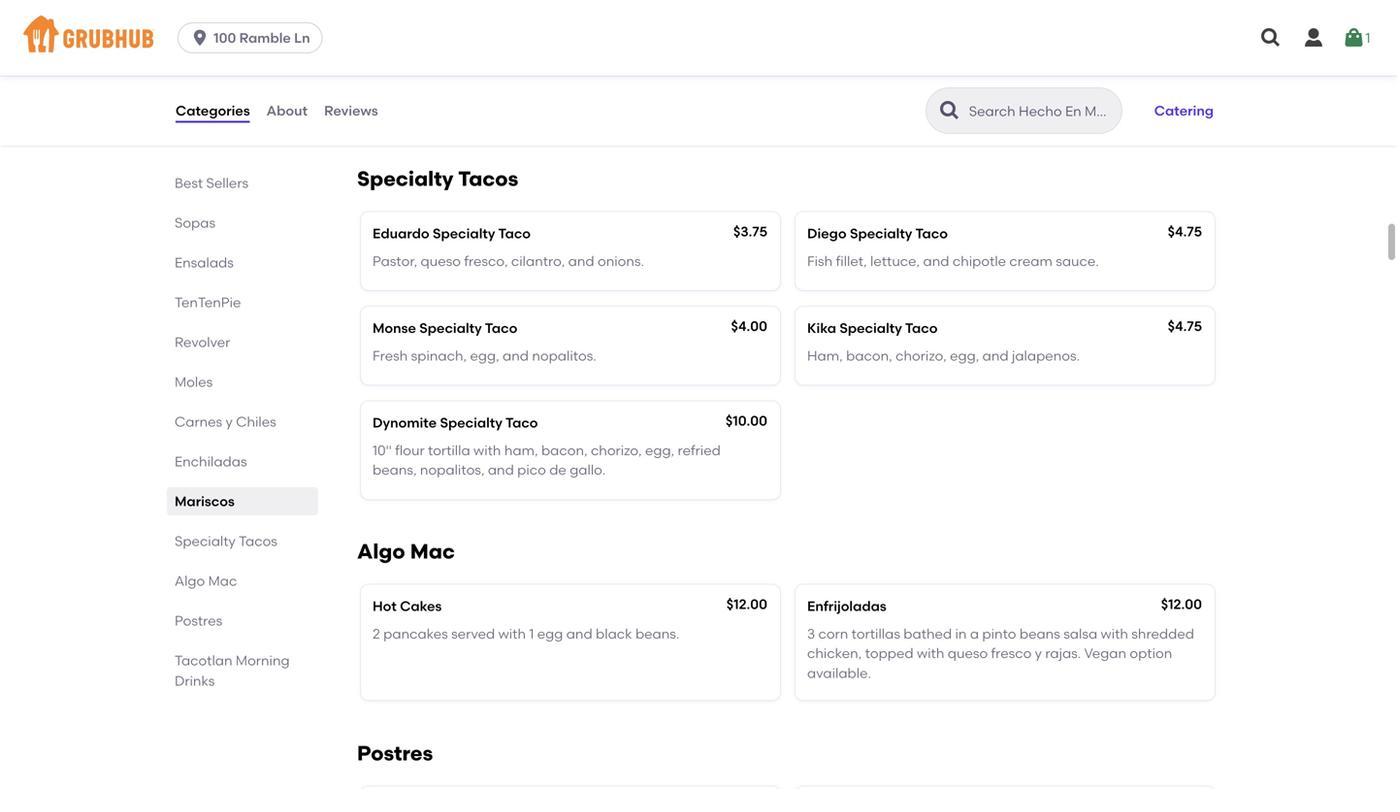 Task type: describe. For each thing, give the bounding box(es) containing it.
specialty for fresh spinach, egg, and nopalitos.
[[420, 320, 482, 336]]

drinks
[[175, 673, 215, 689]]

enfrijoladas
[[808, 598, 887, 614]]

monse
[[373, 320, 416, 336]]

diego
[[808, 225, 847, 242]]

in inside 3 corn tortillas bathed in a pinto beans salsa with shredded chicken, topped with queso fresco y rajas. vegan option available.
[[956, 625, 967, 642]]

svg image
[[1343, 26, 1366, 50]]

search icon image
[[938, 99, 962, 122]]

kika
[[808, 320, 837, 336]]

0 vertical spatial y
[[226, 414, 233, 430]]

served
[[452, 625, 495, 642]]

moles
[[175, 374, 213, 390]]

2 pancakes served with 1 egg and black beans.
[[373, 625, 680, 642]]

3
[[808, 625, 816, 642]]

best
[[175, 175, 203, 191]]

best sellers
[[175, 175, 249, 191]]

rajas.
[[1046, 645, 1082, 662]]

hot
[[373, 598, 397, 614]]

1 horizontal spatial postres
[[357, 741, 433, 766]]

topped
[[866, 645, 914, 662]]

monse specialty taco
[[373, 320, 518, 336]]

chiles
[[236, 414, 276, 430]]

eduardo
[[373, 225, 430, 242]]

pinto
[[983, 625, 1017, 642]]

100 ramble ln
[[214, 30, 310, 46]]

y inside 3 corn tortillas bathed in a pinto beans salsa with shredded chicken, topped with queso fresco y rajas. vegan option available.
[[1035, 645, 1043, 662]]

fresh
[[373, 347, 408, 364]]

specialty for fish fillet, lettuce, and chipotle cream sauce.
[[850, 225, 913, 242]]

10"
[[373, 442, 392, 459]]

0 vertical spatial specialty tacos
[[357, 166, 519, 191]]

queso inside 3 corn tortillas bathed in a pinto beans salsa with shredded chicken, topped with queso fresco y rajas. vegan option available.
[[948, 645, 988, 662]]

ramble
[[239, 30, 291, 46]]

special
[[601, 52, 648, 68]]

$4.00
[[731, 318, 768, 334]]

crispy
[[404, 91, 442, 108]]

egg, inside 10" flour tortilla with ham, bacon, chorizo, egg, refried beans, nopalitos, and pico de gallo.
[[645, 442, 675, 459]]

with down the bathed on the right of the page
[[917, 645, 945, 662]]

fillet,
[[836, 253, 867, 269]]

zucchini
[[614, 71, 668, 88]]

pastor, queso fresco, cilantro, and onions.
[[373, 253, 645, 269]]

chipotle
[[953, 253, 1007, 269]]

with left egg
[[499, 625, 526, 642]]

Search Hecho En Mexico search field
[[968, 102, 1116, 120]]

adobada,
[[688, 52, 754, 68]]

beans.
[[636, 625, 680, 642]]

hot cakes
[[373, 598, 442, 614]]

1 horizontal spatial chorizo,
[[896, 347, 947, 364]]

with inside 10" flour tortilla with ham, bacon, chorizo, egg, refried beans, nopalitos, and pico de gallo.
[[474, 442, 501, 459]]

bell
[[446, 71, 470, 88]]

10" flour tortilla with ham, bacon, chorizo, egg, refried beans, nopalitos, and pico de gallo.
[[373, 442, 721, 478]]

corn
[[819, 625, 849, 642]]

pico
[[518, 462, 546, 478]]

option
[[1130, 645, 1173, 662]]

categories
[[176, 102, 250, 119]]

tortilla
[[428, 442, 471, 459]]

and inside gulf shrimp kebabs in a bed of our special salsa adobada, pineapple, bell peppers, onions, and zucchini garnished with crispy bacon.
[[585, 71, 611, 88]]

1 vertical spatial tacos
[[239, 533, 278, 549]]

$4.75 for ham, bacon, chorizo, egg, and jalapenos.
[[1168, 318, 1203, 334]]

our
[[576, 52, 598, 68]]

vegan
[[1085, 645, 1127, 662]]

carnes
[[175, 414, 222, 430]]

garnished
[[671, 71, 737, 88]]

1 inside "1" button
[[1366, 29, 1371, 46]]

chicken,
[[808, 645, 862, 662]]

bacon, inside 10" flour tortilla with ham, bacon, chorizo, egg, refried beans, nopalitos, and pico de gallo.
[[542, 442, 588, 459]]

taco for eduardo specialty taco
[[498, 225, 531, 242]]

taco for monse specialty taco
[[485, 320, 518, 336]]

fish
[[808, 253, 833, 269]]

$4.75 for fish fillet, lettuce, and chipotle cream sauce.
[[1168, 223, 1203, 240]]

kebabs
[[452, 52, 500, 68]]

with up vegan in the bottom right of the page
[[1101, 625, 1129, 642]]

cakes
[[400, 598, 442, 614]]

flour
[[395, 442, 425, 459]]

lettuce,
[[871, 253, 920, 269]]

mariscos
[[175, 493, 235, 510]]

a inside 3 corn tortillas bathed in a pinto beans salsa with shredded chicken, topped with queso fresco y rajas. vegan option available.
[[971, 625, 980, 642]]

dynomite specialty taco
[[373, 415, 538, 431]]

nopalitos.
[[532, 347, 597, 364]]

tortillas
[[852, 625, 901, 642]]

reviews
[[324, 102, 378, 119]]

onions.
[[598, 253, 645, 269]]

with inside gulf shrimp kebabs in a bed of our special salsa adobada, pineapple, bell peppers, onions, and zucchini garnished with crispy bacon.
[[373, 91, 400, 108]]

1 button
[[1343, 20, 1371, 55]]

1 vertical spatial 1
[[529, 625, 534, 642]]

specialty for 10" flour tortilla with ham, bacon, chorizo, egg, refried beans, nopalitos, and pico de gallo.
[[440, 415, 503, 431]]

$12.00 for 2 pancakes served with 1 egg and black beans.
[[727, 596, 768, 613]]

sopas
[[175, 215, 216, 231]]

1 horizontal spatial svg image
[[1260, 26, 1283, 50]]

and left 'jalapenos.'
[[983, 347, 1009, 364]]

1 vertical spatial algo
[[175, 573, 205, 589]]

ln
[[294, 30, 310, 46]]

fresh spinach, egg, and nopalitos.
[[373, 347, 597, 364]]

100 ramble ln button
[[178, 22, 331, 53]]

about button
[[266, 76, 309, 146]]

taco for dynomite specialty taco
[[506, 415, 538, 431]]

$10.00
[[726, 413, 768, 429]]

tacotlan
[[175, 652, 233, 669]]



Task type: locate. For each thing, give the bounding box(es) containing it.
1 horizontal spatial in
[[956, 625, 967, 642]]

eduardo specialty taco
[[373, 225, 531, 242]]

0 vertical spatial in
[[503, 52, 515, 68]]

0 horizontal spatial algo
[[175, 573, 205, 589]]

specialty right kika
[[840, 320, 903, 336]]

0 horizontal spatial algo mac
[[175, 573, 237, 589]]

diego specialty taco
[[808, 225, 948, 242]]

and inside 10" flour tortilla with ham, bacon, chorizo, egg, refried beans, nopalitos, and pico de gallo.
[[488, 462, 514, 478]]

1 horizontal spatial algo mac
[[357, 539, 455, 564]]

pineapple,
[[373, 71, 443, 88]]

categories button
[[175, 76, 251, 146]]

1 vertical spatial salsa
[[1064, 625, 1098, 642]]

salsa up rajas.
[[1064, 625, 1098, 642]]

0 vertical spatial salsa
[[651, 52, 685, 68]]

available.
[[808, 665, 872, 681]]

0 vertical spatial algo
[[357, 539, 405, 564]]

bacon, down kika specialty taco
[[847, 347, 893, 364]]

0 vertical spatial algo mac
[[357, 539, 455, 564]]

gulf shrimp kebabs in a bed of our special salsa adobada, pineapple, bell peppers, onions, and zucchini garnished with crispy bacon.
[[373, 52, 754, 108]]

0 vertical spatial queso
[[421, 253, 461, 269]]

beans
[[1020, 625, 1061, 642]]

egg, left 'jalapenos.'
[[950, 347, 980, 364]]

specialty for ham, bacon, chorizo, egg, and jalapenos.
[[840, 320, 903, 336]]

salsa inside 3 corn tortillas bathed in a pinto beans salsa with shredded chicken, topped with queso fresco y rajas. vegan option available.
[[1064, 625, 1098, 642]]

catering button
[[1146, 89, 1223, 132]]

0 vertical spatial bacon,
[[847, 347, 893, 364]]

svg image inside 100 ramble ln button
[[190, 28, 210, 48]]

salsa inside gulf shrimp kebabs in a bed of our special salsa adobada, pineapple, bell peppers, onions, and zucchini garnished with crispy bacon.
[[651, 52, 685, 68]]

1 horizontal spatial queso
[[948, 645, 988, 662]]

egg
[[538, 625, 563, 642]]

100
[[214, 30, 236, 46]]

main navigation navigation
[[0, 0, 1398, 76]]

and right egg
[[567, 625, 593, 642]]

specialty up 'eduardo'
[[357, 166, 454, 191]]

1 horizontal spatial specialty tacos
[[357, 166, 519, 191]]

tacos
[[458, 166, 519, 191], [239, 533, 278, 549]]

spinach,
[[411, 347, 467, 364]]

bacon,
[[847, 347, 893, 364], [542, 442, 588, 459]]

sellers
[[206, 175, 249, 191]]

1 horizontal spatial tacos
[[458, 166, 519, 191]]

1 vertical spatial a
[[971, 625, 980, 642]]

revolver
[[175, 334, 230, 350]]

bathed
[[904, 625, 952, 642]]

1 horizontal spatial bacon,
[[847, 347, 893, 364]]

egg, right spinach,
[[470, 347, 500, 364]]

specialty tacos
[[357, 166, 519, 191], [175, 533, 278, 549]]

ham, bacon, chorizo, egg, and jalapenos.
[[808, 347, 1080, 364]]

$12.00 for 3 corn tortillas bathed in a pinto beans salsa with shredded chicken, topped with queso fresco y rajas. vegan option available.
[[1162, 596, 1203, 613]]

0 horizontal spatial postres
[[175, 613, 223, 629]]

queso down pinto
[[948, 645, 988, 662]]

mac down mariscos
[[208, 573, 237, 589]]

0 vertical spatial chorizo,
[[896, 347, 947, 364]]

chorizo, inside 10" flour tortilla with ham, bacon, chorizo, egg, refried beans, nopalitos, and pico de gallo.
[[591, 442, 642, 459]]

$3.75
[[734, 223, 768, 240]]

algo up tacotlan
[[175, 573, 205, 589]]

1 vertical spatial chorizo,
[[591, 442, 642, 459]]

algo mac up the hot cakes
[[357, 539, 455, 564]]

0 horizontal spatial salsa
[[651, 52, 685, 68]]

a left pinto
[[971, 625, 980, 642]]

with down pineapple,
[[373, 91, 400, 108]]

1 vertical spatial mac
[[208, 573, 237, 589]]

ensalads
[[175, 254, 234, 271]]

morning
[[236, 652, 290, 669]]

and down our
[[585, 71, 611, 88]]

algo mac
[[357, 539, 455, 564], [175, 573, 237, 589]]

1 horizontal spatial a
[[971, 625, 980, 642]]

pancakes
[[384, 625, 448, 642]]

specialty for pastor, queso fresco, cilantro, and onions.
[[433, 225, 495, 242]]

and left nopalitos.
[[503, 347, 529, 364]]

dynomite
[[373, 415, 437, 431]]

peppers,
[[473, 71, 531, 88]]

taco up fresh spinach, egg, and nopalitos.
[[485, 320, 518, 336]]

fresco,
[[464, 253, 508, 269]]

black
[[596, 625, 633, 642]]

refried
[[678, 442, 721, 459]]

specialty down mariscos
[[175, 533, 236, 549]]

tacos down enchiladas
[[239, 533, 278, 549]]

1 horizontal spatial algo
[[357, 539, 405, 564]]

taco for diego specialty taco
[[916, 225, 948, 242]]

2
[[373, 625, 380, 642]]

chorizo, up gallo.
[[591, 442, 642, 459]]

taco up "fish fillet, lettuce, and chipotle cream sauce."
[[916, 225, 948, 242]]

specialty tacos up eduardo specialty taco
[[357, 166, 519, 191]]

1 vertical spatial postres
[[357, 741, 433, 766]]

algo mac down mariscos
[[175, 573, 237, 589]]

1 horizontal spatial y
[[1035, 645, 1043, 662]]

1 vertical spatial algo mac
[[175, 573, 237, 589]]

a left bed
[[518, 52, 527, 68]]

2 $12.00 from the left
[[1162, 596, 1203, 613]]

gulf
[[373, 52, 400, 68]]

2 horizontal spatial svg image
[[1303, 26, 1326, 50]]

and
[[585, 71, 611, 88], [569, 253, 595, 269], [924, 253, 950, 269], [503, 347, 529, 364], [983, 347, 1009, 364], [488, 462, 514, 478], [567, 625, 593, 642]]

1 $12.00 from the left
[[727, 596, 768, 613]]

egg, left refried
[[645, 442, 675, 459]]

0 vertical spatial postres
[[175, 613, 223, 629]]

chorizo, down kika specialty taco
[[896, 347, 947, 364]]

onions,
[[535, 71, 581, 88]]

jalapenos.
[[1012, 347, 1080, 364]]

in right the bathed on the right of the page
[[956, 625, 967, 642]]

tacos up eduardo specialty taco
[[458, 166, 519, 191]]

shrimp
[[403, 52, 448, 68]]

0 horizontal spatial egg,
[[470, 347, 500, 364]]

1 vertical spatial queso
[[948, 645, 988, 662]]

algo up the "hot"
[[357, 539, 405, 564]]

salsa
[[651, 52, 685, 68], [1064, 625, 1098, 642]]

taco up the ham, bacon, chorizo, egg, and jalapenos.
[[906, 320, 938, 336]]

gulf shrimp kebabs in a bed of our special salsa adobada, pineapple, bell peppers, onions, and zucchini garnished with crispy bacon. button
[[361, 11, 780, 127]]

tentenpie
[[175, 294, 241, 311]]

taco up pastor, queso fresco, cilantro, and onions.
[[498, 225, 531, 242]]

gallo.
[[570, 462, 606, 478]]

in up the peppers,
[[503, 52, 515, 68]]

a inside gulf shrimp kebabs in a bed of our special salsa adobada, pineapple, bell peppers, onions, and zucchini garnished with crispy bacon.
[[518, 52, 527, 68]]

0 vertical spatial 1
[[1366, 29, 1371, 46]]

reviews button
[[323, 76, 379, 146]]

in inside gulf shrimp kebabs in a bed of our special salsa adobada, pineapple, bell peppers, onions, and zucchini garnished with crispy bacon.
[[503, 52, 515, 68]]

1 vertical spatial y
[[1035, 645, 1043, 662]]

1 vertical spatial $4.75
[[1168, 318, 1203, 334]]

0 horizontal spatial 1
[[529, 625, 534, 642]]

2 horizontal spatial egg,
[[950, 347, 980, 364]]

bacon, up de
[[542, 442, 588, 459]]

shredded
[[1132, 625, 1195, 642]]

1 horizontal spatial salsa
[[1064, 625, 1098, 642]]

taco up ham,
[[506, 415, 538, 431]]

catering
[[1155, 102, 1214, 119]]

0 horizontal spatial a
[[518, 52, 527, 68]]

1 horizontal spatial egg,
[[645, 442, 675, 459]]

enchiladas
[[175, 453, 247, 470]]

tacotlan morning drinks
[[175, 652, 290, 689]]

with left ham,
[[474, 442, 501, 459]]

1 vertical spatial bacon,
[[542, 442, 588, 459]]

0 horizontal spatial specialty tacos
[[175, 533, 278, 549]]

1 $4.75 from the top
[[1168, 223, 1203, 240]]

0 horizontal spatial y
[[226, 414, 233, 430]]

specialty tacos down mariscos
[[175, 533, 278, 549]]

nopalitos,
[[420, 462, 485, 478]]

of
[[560, 52, 573, 68]]

cilantro,
[[511, 253, 565, 269]]

1 horizontal spatial $12.00
[[1162, 596, 1203, 613]]

0 horizontal spatial mac
[[208, 573, 237, 589]]

y down beans
[[1035, 645, 1043, 662]]

salsa up zucchini
[[651, 52, 685, 68]]

taco for kika specialty taco
[[906, 320, 938, 336]]

ham,
[[808, 347, 843, 364]]

specialty up fresco,
[[433, 225, 495, 242]]

0 horizontal spatial in
[[503, 52, 515, 68]]

0 vertical spatial tacos
[[458, 166, 519, 191]]

mac up cakes
[[410, 539, 455, 564]]

0 horizontal spatial tacos
[[239, 533, 278, 549]]

0 horizontal spatial $12.00
[[727, 596, 768, 613]]

1 horizontal spatial mac
[[410, 539, 455, 564]]

y left chiles
[[226, 414, 233, 430]]

queso down eduardo specialty taco
[[421, 253, 461, 269]]

1 vertical spatial in
[[956, 625, 967, 642]]

0 vertical spatial mac
[[410, 539, 455, 564]]

1 horizontal spatial 1
[[1366, 29, 1371, 46]]

$12.00
[[727, 596, 768, 613], [1162, 596, 1203, 613]]

specialty up spinach,
[[420, 320, 482, 336]]

1 vertical spatial specialty tacos
[[175, 533, 278, 549]]

svg image
[[1260, 26, 1283, 50], [1303, 26, 1326, 50], [190, 28, 210, 48]]

and left onions.
[[569, 253, 595, 269]]

0 horizontal spatial chorizo,
[[591, 442, 642, 459]]

3 corn tortillas bathed in a pinto beans salsa with shredded chicken, topped with queso fresco y rajas. vegan option available.
[[808, 625, 1195, 681]]

beans,
[[373, 462, 417, 478]]

fresco
[[992, 645, 1032, 662]]

carnes y chiles
[[175, 414, 276, 430]]

0 horizontal spatial svg image
[[190, 28, 210, 48]]

bacon.
[[446, 91, 492, 108]]

2 $4.75 from the top
[[1168, 318, 1203, 334]]

and right lettuce,
[[924, 253, 950, 269]]

bed
[[530, 52, 556, 68]]

de
[[550, 462, 567, 478]]

ham,
[[505, 442, 538, 459]]

in
[[503, 52, 515, 68], [956, 625, 967, 642]]

and down ham,
[[488, 462, 514, 478]]

0 horizontal spatial bacon,
[[542, 442, 588, 459]]

specialty up lettuce,
[[850, 225, 913, 242]]

0 vertical spatial a
[[518, 52, 527, 68]]

fish fillet, lettuce, and chipotle cream sauce.
[[808, 253, 1100, 269]]

0 horizontal spatial queso
[[421, 253, 461, 269]]

specialty up tortilla on the bottom of the page
[[440, 415, 503, 431]]

0 vertical spatial $4.75
[[1168, 223, 1203, 240]]

sauce.
[[1056, 253, 1100, 269]]

pastor,
[[373, 253, 418, 269]]

kika specialty taco
[[808, 320, 938, 336]]



Task type: vqa. For each thing, say whether or not it's contained in the screenshot.
"Bagels"
no



